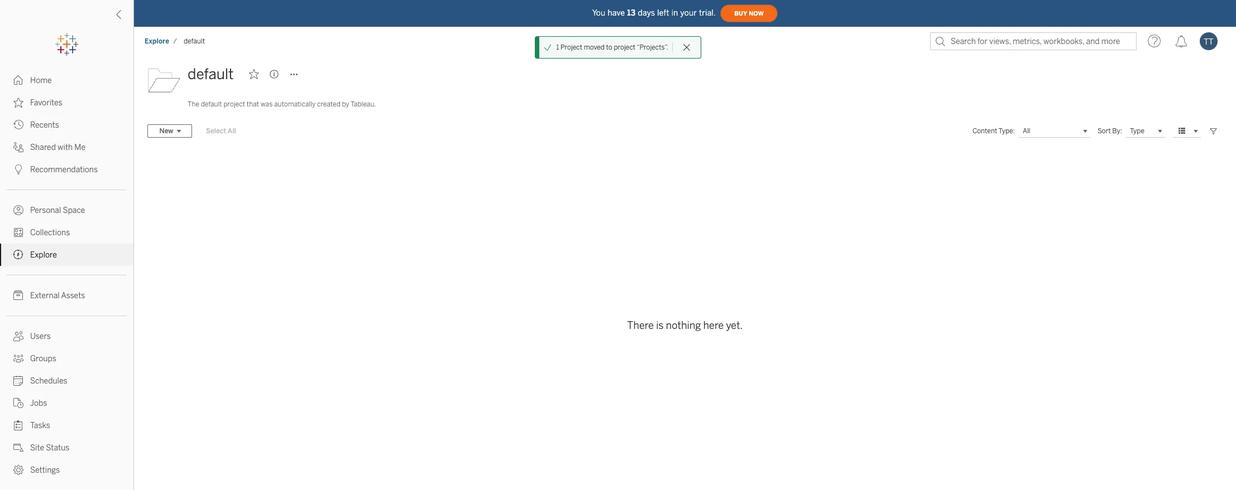 Task type: vqa. For each thing, say whether or not it's contained in the screenshot.
Success image
yes



Task type: locate. For each thing, give the bounding box(es) containing it.
new button
[[147, 125, 192, 138]]

with
[[58, 143, 73, 152]]

all inside all dropdown button
[[1023, 127, 1031, 135]]

explore link
[[144, 37, 170, 46], [0, 244, 133, 266]]

type:
[[999, 127, 1015, 135]]

0 vertical spatial project
[[614, 44, 636, 51]]

that
[[247, 101, 259, 108]]

here
[[703, 320, 724, 332]]

1 vertical spatial project
[[224, 101, 245, 108]]

by text only_f5he34f image inside tasks link
[[13, 421, 23, 431]]

external assets
[[30, 291, 85, 301]]

by text only_f5he34f image for schedules
[[13, 376, 23, 386]]

by text only_f5he34f image for home
[[13, 75, 23, 85]]

by text only_f5he34f image left groups
[[13, 354, 23, 364]]

5 by text only_f5he34f image from the top
[[13, 443, 23, 453]]

1 by text only_f5he34f image from the top
[[13, 75, 23, 85]]

all
[[228, 127, 236, 135], [1023, 127, 1031, 135]]

by text only_f5he34f image
[[13, 98, 23, 108], [13, 120, 23, 130], [13, 142, 23, 152], [13, 354, 23, 364], [13, 443, 23, 453]]

home link
[[0, 69, 133, 92]]

by text only_f5he34f image for recommendations
[[13, 165, 23, 175]]

4 by text only_f5he34f image from the top
[[13, 354, 23, 364]]

nothing
[[666, 320, 701, 332]]

5 by text only_f5he34f image from the top
[[13, 250, 23, 260]]

users
[[30, 332, 51, 342]]

explore for explore /
[[145, 37, 169, 45]]

by text only_f5he34f image for site status
[[13, 443, 23, 453]]

1 vertical spatial explore
[[30, 251, 57, 260]]

default right 'the'
[[201, 101, 222, 108]]

jobs
[[30, 399, 47, 409]]

by text only_f5he34f image for explore
[[13, 250, 23, 260]]

collections link
[[0, 222, 133, 244]]

you have 13 days left in your trial.
[[592, 8, 716, 18]]

by text only_f5he34f image for jobs
[[13, 399, 23, 409]]

default right /
[[184, 37, 205, 45]]

by text only_f5he34f image for settings
[[13, 466, 23, 476]]

by text only_f5he34f image inside "personal space" link
[[13, 205, 23, 216]]

select all
[[206, 127, 236, 135]]

main navigation. press the up and down arrow keys to access links. element
[[0, 69, 133, 482]]

by text only_f5he34f image left favorites
[[13, 98, 23, 108]]

all right select
[[228, 127, 236, 135]]

tableau.
[[351, 101, 376, 108]]

1
[[556, 44, 559, 51]]

1 by text only_f5he34f image from the top
[[13, 98, 23, 108]]

explore inside the main navigation. press the up and down arrow keys to access links. element
[[30, 251, 57, 260]]

favorites link
[[0, 92, 133, 114]]

10 by text only_f5he34f image from the top
[[13, 421, 23, 431]]

in
[[672, 8, 678, 18]]

by text only_f5he34f image inside groups link
[[13, 354, 23, 364]]

by text only_f5he34f image for personal space
[[13, 205, 23, 216]]

by:
[[1112, 127, 1122, 135]]

the
[[188, 101, 199, 108]]

explore left /
[[145, 37, 169, 45]]

created
[[317, 101, 340, 108]]

project
[[614, 44, 636, 51], [224, 101, 245, 108]]

default up 'the'
[[188, 65, 234, 83]]

navigation panel element
[[0, 34, 133, 482]]

explore link down collections in the top left of the page
[[0, 244, 133, 266]]

1 all from the left
[[228, 127, 236, 135]]

4 by text only_f5he34f image from the top
[[13, 228, 23, 238]]

default
[[184, 37, 205, 45], [188, 65, 234, 83], [201, 101, 222, 108]]

0 vertical spatial explore
[[145, 37, 169, 45]]

1 horizontal spatial project
[[614, 44, 636, 51]]

8 by text only_f5he34f image from the top
[[13, 376, 23, 386]]

by text only_f5he34f image inside favorites link
[[13, 98, 23, 108]]

shared
[[30, 143, 56, 152]]

by text only_f5he34f image inside the shared with me link
[[13, 142, 23, 152]]

by text only_f5he34f image inside recommendations link
[[13, 165, 23, 175]]

by text only_f5he34f image inside home 'link'
[[13, 75, 23, 85]]

users link
[[0, 326, 133, 348]]

schedules link
[[0, 370, 133, 393]]

1 horizontal spatial explore
[[145, 37, 169, 45]]

by text only_f5he34f image left shared
[[13, 142, 23, 152]]

0 horizontal spatial explore
[[30, 251, 57, 260]]

0 horizontal spatial explore link
[[0, 244, 133, 266]]

2 by text only_f5he34f image from the top
[[13, 165, 23, 175]]

3 by text only_f5he34f image from the top
[[13, 205, 23, 216]]

0 horizontal spatial all
[[228, 127, 236, 135]]

0 vertical spatial explore link
[[144, 37, 170, 46]]

by text only_f5he34f image left recents
[[13, 120, 23, 130]]

project
[[561, 44, 582, 51]]

have
[[608, 8, 625, 18]]

1 horizontal spatial all
[[1023, 127, 1031, 135]]

select
[[206, 127, 226, 135]]

6 by text only_f5he34f image from the top
[[13, 291, 23, 301]]

explore link left /
[[144, 37, 170, 46]]

content
[[973, 127, 997, 135]]

is
[[656, 320, 664, 332]]

explore down collections in the top left of the page
[[30, 251, 57, 260]]

explore for explore
[[30, 251, 57, 260]]

by text only_f5he34f image
[[13, 75, 23, 85], [13, 165, 23, 175], [13, 205, 23, 216], [13, 228, 23, 238], [13, 250, 23, 260], [13, 291, 23, 301], [13, 332, 23, 342], [13, 376, 23, 386], [13, 399, 23, 409], [13, 421, 23, 431], [13, 466, 23, 476]]

2 by text only_f5he34f image from the top
[[13, 120, 23, 130]]

all right type:
[[1023, 127, 1031, 135]]

shared with me link
[[0, 136, 133, 159]]

by text only_f5he34f image for groups
[[13, 354, 23, 364]]

11 by text only_f5he34f image from the top
[[13, 466, 23, 476]]

by text only_f5he34f image inside the settings link
[[13, 466, 23, 476]]

by text only_f5he34f image inside recents link
[[13, 120, 23, 130]]

0 vertical spatial default
[[184, 37, 205, 45]]

explore
[[145, 37, 169, 45], [30, 251, 57, 260]]

7 by text only_f5he34f image from the top
[[13, 332, 23, 342]]

tasks
[[30, 422, 50, 431]]

by text only_f5he34f image inside site status link
[[13, 443, 23, 453]]

site status
[[30, 444, 69, 453]]

project right to
[[614, 44, 636, 51]]

Search for views, metrics, workbooks, and more text field
[[930, 32, 1137, 50]]

by text only_f5he34f image inside jobs link
[[13, 399, 23, 409]]

select all button
[[199, 125, 243, 138]]

your
[[680, 8, 697, 18]]

status
[[46, 444, 69, 453]]

by text only_f5he34f image inside external assets 'link'
[[13, 291, 23, 301]]

home
[[30, 76, 52, 85]]

0 horizontal spatial project
[[224, 101, 245, 108]]

external
[[30, 291, 60, 301]]

2 all from the left
[[1023, 127, 1031, 135]]

project left that
[[224, 101, 245, 108]]

me
[[74, 143, 86, 152]]

external assets link
[[0, 285, 133, 307]]

now
[[749, 10, 764, 17]]

project inside alert
[[614, 44, 636, 51]]

13
[[627, 8, 636, 18]]

9 by text only_f5he34f image from the top
[[13, 399, 23, 409]]

by text only_f5he34f image inside the collections link
[[13, 228, 23, 238]]

by text only_f5he34f image left site
[[13, 443, 23, 453]]

3 by text only_f5he34f image from the top
[[13, 142, 23, 152]]

by text only_f5he34f image inside users link
[[13, 332, 23, 342]]

by text only_f5he34f image inside schedules link
[[13, 376, 23, 386]]



Task type: describe. For each thing, give the bounding box(es) containing it.
site
[[30, 444, 44, 453]]

settings
[[30, 466, 60, 476]]

yet.
[[726, 320, 743, 332]]

type button
[[1126, 125, 1166, 138]]

list view image
[[1177, 126, 1187, 136]]

1 horizontal spatial explore link
[[144, 37, 170, 46]]

groups link
[[0, 348, 133, 370]]

moved
[[584, 44, 605, 51]]

by text only_f5he34f image for users
[[13, 332, 23, 342]]

2 vertical spatial default
[[201, 101, 222, 108]]

by text only_f5he34f image for tasks
[[13, 421, 23, 431]]

automatically
[[274, 101, 316, 108]]

the default project that was automatically created by tableau.
[[188, 101, 376, 108]]

there
[[627, 320, 654, 332]]

sort by:
[[1098, 127, 1122, 135]]

1 vertical spatial default
[[188, 65, 234, 83]]

buy now
[[734, 10, 764, 17]]

type
[[1130, 127, 1145, 135]]

tasks link
[[0, 415, 133, 437]]

personal space
[[30, 206, 85, 216]]

shared with me
[[30, 143, 86, 152]]

there is nothing here yet.
[[627, 320, 743, 332]]

recommendations link
[[0, 159, 133, 181]]

by text only_f5he34f image for shared with me
[[13, 142, 23, 152]]

was
[[261, 101, 273, 108]]

by text only_f5he34f image for recents
[[13, 120, 23, 130]]

groups
[[30, 355, 56, 364]]

1 vertical spatial explore link
[[0, 244, 133, 266]]

success image
[[544, 44, 552, 51]]

1 project moved to project "projects".
[[556, 44, 668, 51]]

jobs link
[[0, 393, 133, 415]]

by text only_f5he34f image for external assets
[[13, 291, 23, 301]]

settings link
[[0, 460, 133, 482]]

recents
[[30, 121, 59, 130]]

buy
[[734, 10, 747, 17]]

space
[[63, 206, 85, 216]]

all button
[[1018, 125, 1091, 138]]

all inside select all button
[[228, 127, 236, 135]]

favorites
[[30, 98, 62, 108]]

"projects".
[[637, 44, 668, 51]]

recommendations
[[30, 165, 98, 175]]

default element
[[180, 37, 208, 45]]

sort
[[1098, 127, 1111, 135]]

to
[[606, 44, 612, 51]]

new
[[159, 127, 173, 135]]

personal space link
[[0, 199, 133, 222]]

content type:
[[973, 127, 1015, 135]]

by text only_f5he34f image for favorites
[[13, 98, 23, 108]]

by text only_f5he34f image for collections
[[13, 228, 23, 238]]

explore /
[[145, 37, 177, 45]]

by
[[342, 101, 349, 108]]

you
[[592, 8, 606, 18]]

recents link
[[0, 114, 133, 136]]

site status link
[[0, 437, 133, 460]]

schedules
[[30, 377, 67, 386]]

assets
[[61, 291, 85, 301]]

1 project moved to project "projects". alert
[[556, 42, 668, 52]]

personal
[[30, 206, 61, 216]]

buy now button
[[720, 4, 778, 22]]

/
[[173, 37, 177, 45]]

days
[[638, 8, 655, 18]]

trial.
[[699, 8, 716, 18]]

left
[[657, 8, 669, 18]]

project image
[[147, 63, 181, 97]]

collections
[[30, 228, 70, 238]]



